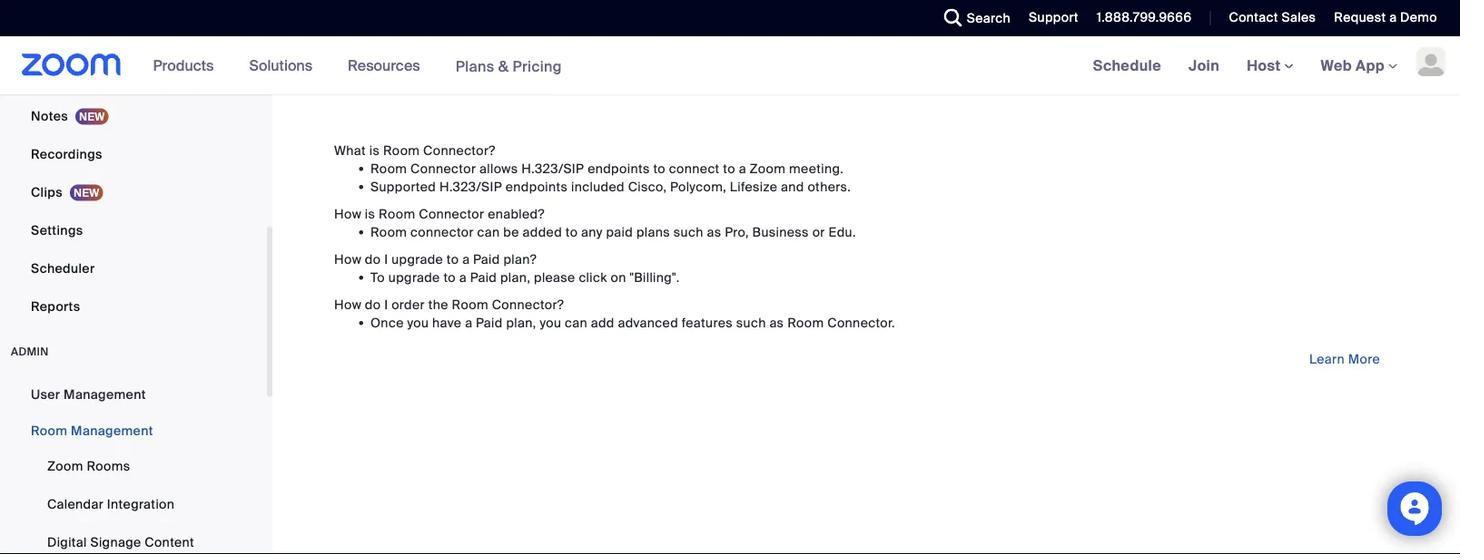 Task type: vqa. For each thing, say whether or not it's contained in the screenshot.
Search
yes



Task type: describe. For each thing, give the bounding box(es) containing it.
how for how do i upgrade to a paid plan? to upgrade to a paid plan, please click on "billing".
[[334, 251, 362, 268]]

1 vertical spatial paid
[[470, 269, 497, 286]]

products button
[[153, 36, 222, 94]]

digital
[[47, 535, 87, 551]]

what is room connector? room connector allows h.323/sip endpoints to connect to a zoom meeting. supported h.323/sip endpoints included cisco, polycom, lifesize and others.
[[334, 142, 851, 195]]

is for how
[[365, 206, 375, 223]]

personal menu menu
[[0, 0, 267, 327]]

plan, inside how do i order the room connector? once you have a paid plan, you can add advanced features such as room connector.
[[506, 315, 537, 332]]

polycom,
[[670, 178, 727, 195]]

web app button
[[1321, 56, 1398, 75]]

search button
[[931, 0, 1016, 36]]

do for upgrade
[[365, 251, 381, 268]]

user management
[[31, 386, 146, 403]]

app
[[1356, 56, 1385, 75]]

products
[[153, 56, 214, 75]]

whiteboards link
[[0, 60, 267, 96]]

plans
[[637, 224, 670, 241]]

learn more link
[[1310, 351, 1381, 368]]

how for how is room connector enabled? room connector can be added to any paid plans such as pro, business or edu.
[[334, 206, 362, 223]]

plan, inside how do i upgrade to a paid plan? to upgrade to a paid plan, please click on "billing".
[[500, 269, 531, 286]]

resources button
[[348, 36, 428, 94]]

notes link
[[0, 98, 267, 134]]

host
[[1247, 56, 1285, 75]]

solutions
[[249, 56, 313, 75]]

connector? inside how do i order the room connector? once you have a paid plan, you can add advanced features such as room connector.
[[492, 297, 564, 313]]

contact
[[1229, 9, 1279, 26]]

web
[[1321, 56, 1352, 75]]

reports
[[31, 298, 80, 315]]

zoom inside the room management menu
[[47, 458, 83, 475]]

support
[[1029, 9, 1079, 26]]

zoom logo image
[[22, 54, 121, 76]]

i for order
[[384, 297, 388, 313]]

to down the connector
[[447, 251, 459, 268]]

1.888.799.9666
[[1097, 9, 1192, 26]]

calendar integration link
[[0, 487, 267, 523]]

click
[[579, 269, 607, 286]]

connect
[[669, 160, 720, 177]]

edu.
[[829, 224, 856, 241]]

such inside how do i order the room connector? once you have a paid plan, you can add advanced features such as room connector.
[[736, 315, 766, 332]]

supported
[[371, 178, 436, 195]]

a inside what is room connector? room connector allows h.323/sip endpoints to connect to a zoom meeting. supported h.323/sip endpoints included cisco, polycom, lifesize and others.
[[739, 160, 747, 177]]

have
[[432, 315, 462, 332]]

admin menu menu
[[0, 378, 267, 555]]

0 vertical spatial endpoints
[[588, 160, 650, 177]]

integration
[[107, 496, 175, 513]]

recordings link
[[0, 136, 267, 173]]

how do i order the room connector? once you have a paid plan, you can add advanced features such as room connector.
[[334, 297, 895, 332]]

business
[[753, 224, 809, 241]]

digital signage content link
[[0, 525, 267, 555]]

to up cisco,
[[653, 160, 666, 177]]

advanced
[[618, 315, 679, 332]]

zoom rooms
[[47, 458, 130, 475]]

plan?
[[504, 251, 537, 268]]

scheduler link
[[0, 251, 267, 287]]

pricing
[[513, 57, 562, 76]]

request
[[1335, 9, 1386, 26]]

the
[[428, 297, 449, 313]]

do for order
[[365, 297, 381, 313]]

join
[[1189, 56, 1220, 75]]

sales
[[1282, 9, 1316, 26]]

settings
[[31, 222, 83, 239]]

reports link
[[0, 289, 267, 325]]

others.
[[808, 178, 851, 195]]

signage
[[90, 535, 141, 551]]

zoom rooms link
[[0, 449, 267, 485]]

banner containing products
[[0, 36, 1461, 96]]

or
[[813, 224, 825, 241]]

rooms
[[87, 458, 130, 475]]

user
[[31, 386, 60, 403]]

added
[[523, 224, 562, 241]]

admin
[[11, 345, 49, 359]]

allows
[[480, 160, 518, 177]]

product information navigation
[[140, 36, 576, 96]]

features
[[682, 315, 733, 332]]

any
[[581, 224, 603, 241]]

connector? inside what is room connector? room connector allows h.323/sip endpoints to connect to a zoom meeting. supported h.323/sip endpoints included cisco, polycom, lifesize and others.
[[423, 142, 496, 159]]

to inside how is room connector enabled? room connector can be added to any paid plans such as pro, business or edu.
[[566, 224, 578, 241]]

contact sales
[[1229, 9, 1316, 26]]



Task type: locate. For each thing, give the bounding box(es) containing it.
2 vertical spatial paid
[[476, 315, 503, 332]]

1 i from the top
[[384, 251, 388, 268]]

0 vertical spatial plan,
[[500, 269, 531, 286]]

a inside how do i order the room connector? once you have a paid plan, you can add advanced features such as room connector.
[[465, 315, 473, 332]]

can inside how is room connector enabled? room connector can be added to any paid plans such as pro, business or edu.
[[477, 224, 500, 241]]

content
[[145, 535, 194, 551]]

is inside how is room connector enabled? room connector can be added to any paid plans such as pro, business or edu.
[[365, 206, 375, 223]]

please
[[534, 269, 576, 286]]

0 vertical spatial can
[[477, 224, 500, 241]]

to left any
[[566, 224, 578, 241]]

0 vertical spatial upgrade
[[392, 251, 443, 268]]

scheduler
[[31, 260, 95, 277]]

management for room management
[[71, 423, 153, 440]]

1 horizontal spatial h.323/sip
[[522, 160, 584, 177]]

schedule
[[1093, 56, 1162, 75]]

is right what
[[369, 142, 380, 159]]

connector.
[[828, 315, 895, 332]]

do up "once"
[[365, 297, 381, 313]]

resources
[[348, 56, 420, 75]]

plan, down how do i upgrade to a paid plan? to upgrade to a paid plan, please click on "billing".
[[506, 315, 537, 332]]

room inside admin menu menu
[[31, 423, 68, 440]]

included
[[571, 178, 625, 195]]

1 do from the top
[[365, 251, 381, 268]]

plan, down plan?
[[500, 269, 531, 286]]

is for what
[[369, 142, 380, 159]]

banner
[[0, 36, 1461, 96]]

clips link
[[0, 174, 267, 211]]

0 horizontal spatial such
[[674, 224, 704, 241]]

i
[[384, 251, 388, 268], [384, 297, 388, 313]]

request a demo
[[1335, 9, 1438, 26]]

1 horizontal spatial endpoints
[[588, 160, 650, 177]]

0 horizontal spatial zoom
[[47, 458, 83, 475]]

upgrade up order
[[389, 269, 440, 286]]

0 vertical spatial as
[[707, 224, 722, 241]]

learn more
[[1310, 351, 1381, 368]]

2 do from the top
[[365, 297, 381, 313]]

lifesize
[[730, 178, 778, 195]]

0 vertical spatial is
[[369, 142, 380, 159]]

i inside how do i upgrade to a paid plan? to upgrade to a paid plan, please click on "billing".
[[384, 251, 388, 268]]

1 vertical spatial zoom
[[47, 458, 83, 475]]

plans & pricing
[[456, 57, 562, 76]]

as inside how do i order the room connector? once you have a paid plan, you can add advanced features such as room connector.
[[770, 315, 784, 332]]

how
[[334, 206, 362, 223], [334, 251, 362, 268], [334, 297, 362, 313]]

room management
[[31, 423, 153, 440]]

management up rooms
[[71, 423, 153, 440]]

1 horizontal spatial zoom
[[750, 160, 786, 177]]

connector? up allows
[[423, 142, 496, 159]]

zoom inside what is room connector? room connector allows h.323/sip endpoints to connect to a zoom meeting. supported h.323/sip endpoints included cisco, polycom, lifesize and others.
[[750, 160, 786, 177]]

calendar integration
[[47, 496, 175, 513]]

request a demo link
[[1321, 0, 1461, 36], [1335, 9, 1438, 26]]

settings link
[[0, 213, 267, 249]]

1 vertical spatial upgrade
[[389, 269, 440, 286]]

room
[[383, 142, 420, 159], [371, 160, 407, 177], [379, 206, 415, 223], [371, 224, 407, 241], [452, 297, 489, 313], [788, 315, 824, 332], [31, 423, 68, 440]]

demo
[[1401, 9, 1438, 26]]

0 horizontal spatial h.323/sip
[[440, 178, 502, 195]]

0 vertical spatial paid
[[473, 251, 500, 268]]

h.323/sip down allows
[[440, 178, 502, 195]]

0 vertical spatial zoom
[[750, 160, 786, 177]]

web app
[[1321, 56, 1385, 75]]

once
[[371, 315, 404, 332]]

you
[[407, 315, 429, 332], [540, 315, 562, 332]]

3 how from the top
[[334, 297, 362, 313]]

schedule link
[[1080, 36, 1175, 94]]

plans
[[456, 57, 495, 76]]

what
[[334, 142, 366, 159]]

how do i upgrade to a paid plan? to upgrade to a paid plan, please click on "billing".
[[334, 251, 680, 286]]

1 vertical spatial endpoints
[[506, 178, 568, 195]]

solutions button
[[249, 36, 321, 94]]

is down supported
[[365, 206, 375, 223]]

0 horizontal spatial you
[[407, 315, 429, 332]]

1 vertical spatial such
[[736, 315, 766, 332]]

pro,
[[725, 224, 749, 241]]

a down the connector
[[462, 251, 470, 268]]

1 vertical spatial plan,
[[506, 315, 537, 332]]

join link
[[1175, 36, 1234, 94]]

do inside how do i upgrade to a paid plan? to upgrade to a paid plan, please click on "billing".
[[365, 251, 381, 268]]

i up to
[[384, 251, 388, 268]]

1 vertical spatial as
[[770, 315, 784, 332]]

to up lifesize
[[723, 160, 736, 177]]

management up room management
[[64, 386, 146, 403]]

endpoints up enabled?
[[506, 178, 568, 195]]

i up "once"
[[384, 297, 388, 313]]

do up to
[[365, 251, 381, 268]]

to
[[371, 269, 385, 286]]

how inside how do i order the room connector? once you have a paid plan, you can add advanced features such as room connector.
[[334, 297, 362, 313]]

search
[[967, 10, 1011, 26]]

be
[[503, 224, 519, 241]]

such inside how is room connector enabled? room connector can be added to any paid plans such as pro, business or edu.
[[674, 224, 704, 241]]

0 vertical spatial such
[[674, 224, 704, 241]]

you down please
[[540, 315, 562, 332]]

1 horizontal spatial can
[[565, 315, 588, 332]]

can
[[477, 224, 500, 241], [565, 315, 588, 332]]

"billing".
[[630, 269, 680, 286]]

paid inside how do i order the room connector? once you have a paid plan, you can add advanced features such as room connector.
[[476, 315, 503, 332]]

as right features
[[770, 315, 784, 332]]

connector
[[411, 160, 476, 177], [419, 206, 484, 223]]

learn
[[1310, 351, 1345, 368]]

zoom up calendar
[[47, 458, 83, 475]]

1 vertical spatial connector?
[[492, 297, 564, 313]]

connector inside what is room connector? room connector allows h.323/sip endpoints to connect to a zoom meeting. supported h.323/sip endpoints included cisco, polycom, lifesize and others.
[[411, 160, 476, 177]]

cisco,
[[628, 178, 667, 195]]

how inside how do i upgrade to a paid plan? to upgrade to a paid plan, please click on "billing".
[[334, 251, 362, 268]]

1 you from the left
[[407, 315, 429, 332]]

h.323/sip up included at the left top of page
[[522, 160, 584, 177]]

such right features
[[736, 315, 766, 332]]

connector up supported
[[411, 160, 476, 177]]

connector
[[411, 224, 474, 241]]

1 vertical spatial management
[[71, 423, 153, 440]]

such
[[674, 224, 704, 241], [736, 315, 766, 332]]

i for upgrade
[[384, 251, 388, 268]]

as left pro,
[[707, 224, 722, 241]]

0 horizontal spatial can
[[477, 224, 500, 241]]

a up have
[[459, 269, 467, 286]]

0 vertical spatial how
[[334, 206, 362, 223]]

connector?
[[423, 142, 496, 159], [492, 297, 564, 313]]

connector inside how is room connector enabled? room connector can be added to any paid plans such as pro, business or edu.
[[419, 206, 484, 223]]

how inside how is room connector enabled? room connector can be added to any paid plans such as pro, business or edu.
[[334, 206, 362, 223]]

0 vertical spatial i
[[384, 251, 388, 268]]

zoom
[[750, 160, 786, 177], [47, 458, 83, 475]]

and
[[781, 178, 805, 195]]

connector up the connector
[[419, 206, 484, 223]]

is inside what is room connector? room connector allows h.323/sip endpoints to connect to a zoom meeting. supported h.323/sip endpoints included cisco, polycom, lifesize and others.
[[369, 142, 380, 159]]

meetings navigation
[[1080, 36, 1461, 96]]

1 horizontal spatial you
[[540, 315, 562, 332]]

a right have
[[465, 315, 473, 332]]

endpoints up included at the left top of page
[[588, 160, 650, 177]]

1 vertical spatial is
[[365, 206, 375, 223]]

a left demo
[[1390, 9, 1397, 26]]

a up lifesize
[[739, 160, 747, 177]]

paid
[[606, 224, 633, 241]]

0 vertical spatial management
[[64, 386, 146, 403]]

add
[[591, 315, 615, 332]]

can inside how do i order the room connector? once you have a paid plan, you can add advanced features such as room connector.
[[565, 315, 588, 332]]

management for user management
[[64, 386, 146, 403]]

more
[[1349, 351, 1381, 368]]

recordings
[[31, 146, 102, 163]]

how for how do i order the room connector? once you have a paid plan, you can add advanced features such as room connector.
[[334, 297, 362, 313]]

do
[[365, 251, 381, 268], [365, 297, 381, 313]]

1 vertical spatial do
[[365, 297, 381, 313]]

meeting.
[[789, 160, 844, 177]]

plan,
[[500, 269, 531, 286], [506, 315, 537, 332]]

1 vertical spatial how
[[334, 251, 362, 268]]

zoom up lifesize
[[750, 160, 786, 177]]

paid
[[473, 251, 500, 268], [470, 269, 497, 286], [476, 315, 503, 332]]

notes
[[31, 108, 68, 124]]

contact sales link
[[1216, 0, 1321, 36], [1229, 9, 1316, 26]]

1 vertical spatial h.323/sip
[[440, 178, 502, 195]]

1 horizontal spatial as
[[770, 315, 784, 332]]

how is room connector enabled? room connector can be added to any paid plans such as pro, business or edu.
[[334, 206, 856, 241]]

1 vertical spatial can
[[565, 315, 588, 332]]

is
[[369, 142, 380, 159], [365, 206, 375, 223]]

0 horizontal spatial as
[[707, 224, 722, 241]]

2 i from the top
[[384, 297, 388, 313]]

can left add
[[565, 315, 588, 332]]

0 vertical spatial h.323/sip
[[522, 160, 584, 177]]

clips
[[31, 184, 63, 201]]

1 vertical spatial i
[[384, 297, 388, 313]]

side navigation navigation
[[0, 0, 272, 555]]

1 horizontal spatial such
[[736, 315, 766, 332]]

0 horizontal spatial endpoints
[[506, 178, 568, 195]]

0 vertical spatial connector?
[[423, 142, 496, 159]]

0 vertical spatial connector
[[411, 160, 476, 177]]

1.888.799.9666 button
[[1083, 0, 1197, 36], [1097, 9, 1192, 26]]

to up the
[[444, 269, 456, 286]]

you down order
[[407, 315, 429, 332]]

connector? down please
[[492, 297, 564, 313]]

1 vertical spatial connector
[[419, 206, 484, 223]]

2 you from the left
[[540, 315, 562, 332]]

&
[[498, 57, 509, 76]]

profile picture image
[[1417, 47, 1446, 76]]

upgrade down the connector
[[392, 251, 443, 268]]

room management menu
[[0, 449, 267, 555]]

host button
[[1247, 56, 1294, 75]]

2 how from the top
[[334, 251, 362, 268]]

support link
[[1016, 0, 1083, 36], [1029, 9, 1079, 26]]

as inside how is room connector enabled? room connector can be added to any paid plans such as pro, business or edu.
[[707, 224, 722, 241]]

on
[[611, 269, 626, 286]]

do inside how do i order the room connector? once you have a paid plan, you can add advanced features such as room connector.
[[365, 297, 381, 313]]

such right plans
[[674, 224, 704, 241]]

whiteboards
[[31, 69, 110, 86]]

i inside how do i order the room connector? once you have a paid plan, you can add advanced features such as room connector.
[[384, 297, 388, 313]]

digital signage content
[[47, 535, 194, 551]]

management
[[64, 386, 146, 403], [71, 423, 153, 440]]

1 how from the top
[[334, 206, 362, 223]]

0 vertical spatial do
[[365, 251, 381, 268]]

can left be
[[477, 224, 500, 241]]

2 vertical spatial how
[[334, 297, 362, 313]]

calendar
[[47, 496, 104, 513]]

order
[[392, 297, 425, 313]]



